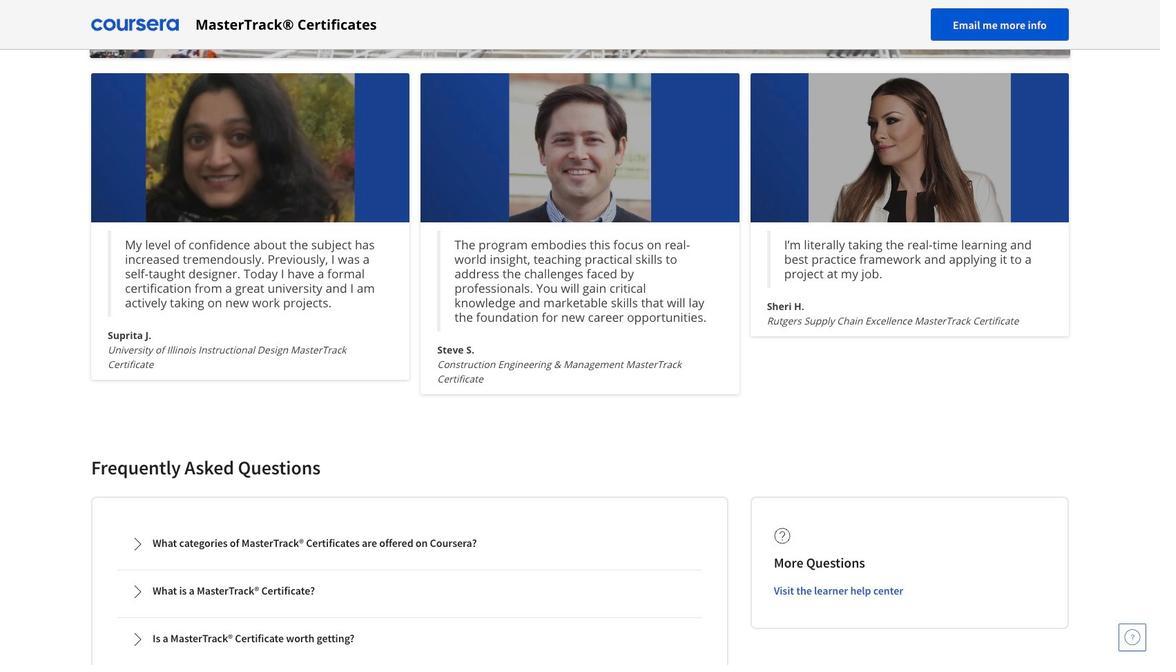 Task type: locate. For each thing, give the bounding box(es) containing it.
help center image
[[1125, 630, 1142, 646]]

frequently asked questions element
[[91, 456, 1070, 665]]



Task type: describe. For each thing, give the bounding box(es) containing it.
collapsed list
[[115, 520, 705, 665]]

coursera image
[[91, 13, 179, 36]]



Task type: vqa. For each thing, say whether or not it's contained in the screenshot.
Coursera image
yes



